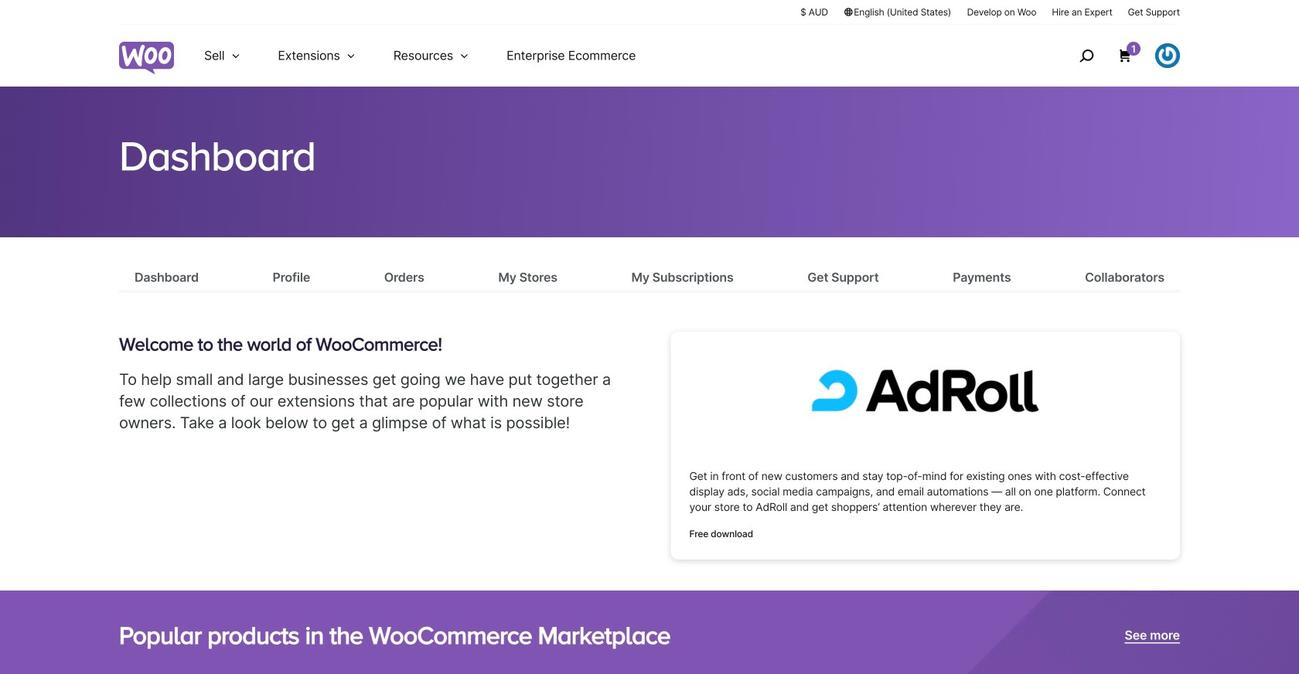 Task type: locate. For each thing, give the bounding box(es) containing it.
open account menu image
[[1156, 43, 1180, 68]]



Task type: describe. For each thing, give the bounding box(es) containing it.
service navigation menu element
[[1047, 31, 1180, 81]]

search image
[[1074, 43, 1099, 68]]



Task type: vqa. For each thing, say whether or not it's contained in the screenshot.
the leftmost external link image
no



